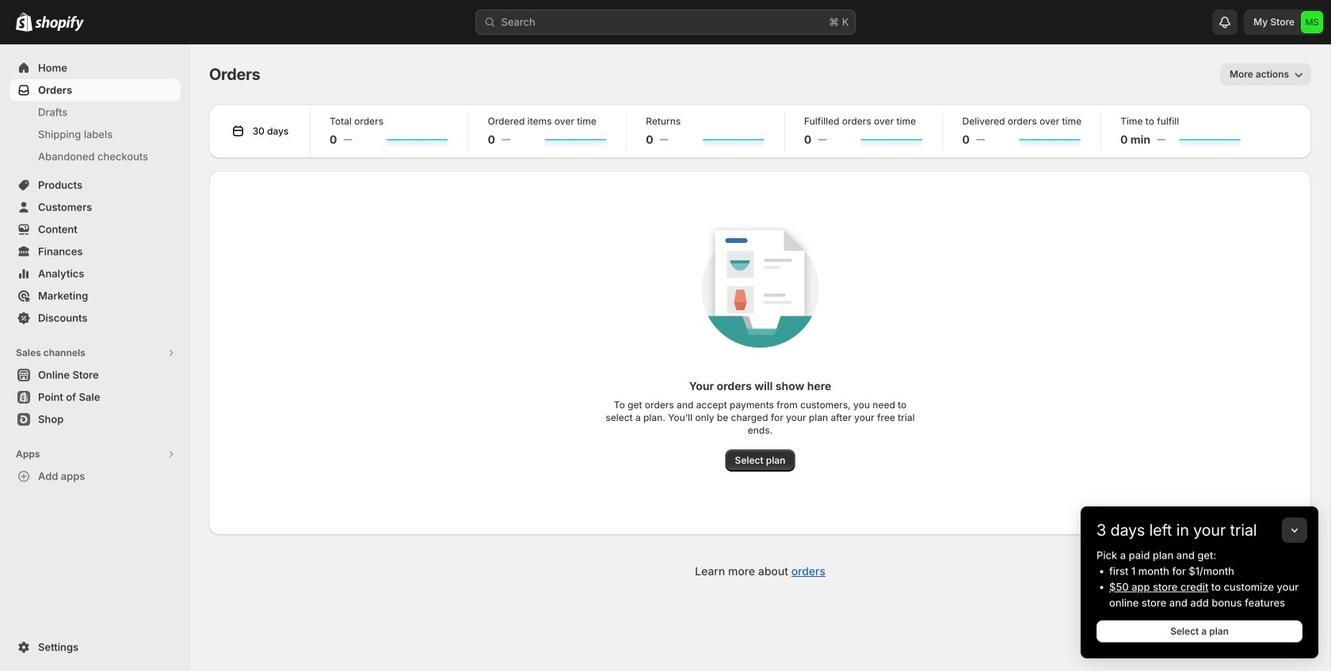 Task type: locate. For each thing, give the bounding box(es) containing it.
shopify image
[[16, 12, 32, 31]]

my store image
[[1301, 11, 1323, 33]]



Task type: describe. For each thing, give the bounding box(es) containing it.
shopify image
[[35, 16, 84, 31]]



Task type: vqa. For each thing, say whether or not it's contained in the screenshot.
My Store icon
yes



